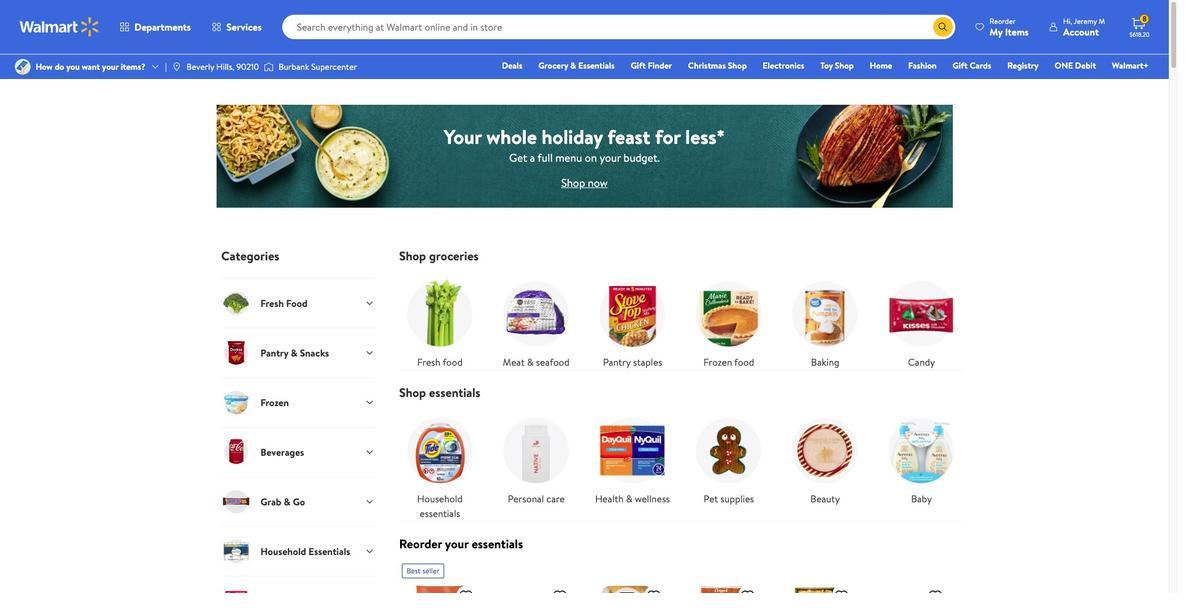 Task type: locate. For each thing, give the bounding box(es) containing it.
1 horizontal spatial reorder
[[990, 16, 1016, 26]]

1 vertical spatial frozen
[[260, 396, 289, 410]]

full
[[538, 150, 553, 165]]

1 horizontal spatial gift
[[953, 60, 968, 72]]

frozen food link
[[688, 274, 770, 370]]

add to favorites list, marketside italian hero sub sandwich, full, 14oz, 1 count (fresh) image
[[928, 589, 943, 594]]

groceries
[[429, 248, 479, 264]]

burbank
[[279, 61, 309, 73]]

burbank supercenter
[[279, 61, 357, 73]]

0 vertical spatial essentials
[[429, 385, 480, 401]]

pantry left staples
[[603, 356, 631, 369]]

essentials
[[578, 60, 615, 72], [309, 545, 350, 559]]

& inside grab & go dropdown button
[[284, 496, 290, 509]]

gift for gift finder
[[631, 60, 646, 72]]

0 vertical spatial list
[[392, 264, 970, 370]]

pet supplies link
[[688, 410, 770, 507]]

1 vertical spatial reorder
[[399, 536, 442, 553]]

& inside "health & wellness" link
[[626, 493, 633, 506]]

1 vertical spatial your
[[600, 150, 621, 165]]

gift left cards
[[953, 60, 968, 72]]

1 list from the top
[[392, 264, 970, 370]]

your right on on the top
[[600, 150, 621, 165]]

reorder
[[990, 16, 1016, 26], [399, 536, 442, 553]]

pantry left snacks
[[260, 347, 288, 360]]

now
[[588, 175, 608, 191]]

pantry inside dropdown button
[[260, 347, 288, 360]]

essentials down fresh food
[[429, 385, 480, 401]]

0 vertical spatial essentials
[[578, 60, 615, 72]]

essentials right grocery on the left top of page
[[578, 60, 615, 72]]

reorder my items
[[990, 16, 1029, 38]]

0 horizontal spatial frozen
[[260, 396, 289, 410]]

shop inside 'link'
[[728, 60, 747, 72]]

my
[[990, 25, 1003, 38]]

health
[[595, 493, 624, 506]]

marketside packaged mashed potatoes tray, 24oz (refrigerated) image
[[495, 584, 572, 594]]

& inside pantry & snacks dropdown button
[[291, 347, 297, 360]]

0 vertical spatial household
[[417, 493, 463, 506]]

household up 'reorder your essentials' at the bottom left of the page
[[417, 493, 463, 506]]

add to favorites list, marketside mexican style street corn flatbread pizza, 10 oz (fresh) image
[[834, 589, 849, 594]]

reorder inside reorder my items
[[990, 16, 1016, 26]]

essentials
[[429, 385, 480, 401], [420, 507, 460, 521], [472, 536, 523, 553]]

1 horizontal spatial essentials
[[578, 60, 615, 72]]

shop for groceries
[[399, 248, 426, 264]]

household for household essentials
[[260, 545, 306, 559]]

fresh up shop essentials
[[417, 356, 441, 369]]

your inside your whole holiday feast for less* get a full menu on your budget.
[[600, 150, 621, 165]]

shop down fresh food
[[399, 385, 426, 401]]

departments button
[[109, 12, 201, 42]]

 image right | at left
[[172, 62, 182, 72]]

household inside dropdown button
[[260, 545, 306, 559]]

services
[[226, 20, 262, 34]]

 image for beverly
[[172, 62, 182, 72]]

your up product group
[[445, 536, 469, 553]]

toy shop link
[[815, 59, 859, 72]]

household inside list
[[417, 493, 463, 506]]

0 horizontal spatial your
[[102, 61, 119, 73]]

gift left finder
[[631, 60, 646, 72]]

hi,
[[1063, 16, 1072, 26]]

frozen
[[704, 356, 732, 369], [260, 396, 289, 410]]

gift
[[631, 60, 646, 72], [953, 60, 968, 72]]

finder
[[648, 60, 672, 72]]

shop for essentials
[[399, 385, 426, 401]]

gift finder
[[631, 60, 672, 72]]

 image
[[15, 59, 31, 75], [172, 62, 182, 72]]

fresh food button
[[221, 279, 375, 328]]

reorder your essentials
[[399, 536, 523, 553]]

feast
[[608, 123, 650, 150]]

2 vertical spatial essentials
[[472, 536, 523, 553]]

list containing fresh food
[[392, 264, 970, 370]]

reorder up registry
[[990, 16, 1016, 26]]

get
[[509, 150, 527, 165]]

list containing household essentials
[[392, 401, 970, 522]]

shop right "christmas"
[[728, 60, 747, 72]]

christmas
[[688, 60, 726, 72]]

one
[[1055, 60, 1073, 72]]

1 gift from the left
[[631, 60, 646, 72]]

1 horizontal spatial pantry
[[603, 356, 631, 369]]

0 horizontal spatial  image
[[15, 59, 31, 75]]

christmas shop
[[688, 60, 747, 72]]

& right meat
[[527, 356, 534, 369]]

1 vertical spatial fresh
[[417, 356, 441, 369]]

frozen for frozen food
[[704, 356, 732, 369]]

fashion
[[908, 60, 937, 72]]

household
[[417, 493, 463, 506], [260, 545, 306, 559]]

2 food from the left
[[734, 356, 754, 369]]

1 horizontal spatial frozen
[[704, 356, 732, 369]]

& right health
[[626, 493, 633, 506]]

fresh
[[260, 297, 284, 310], [417, 356, 441, 369]]

0 horizontal spatial household
[[260, 545, 306, 559]]

& right grocery on the left top of page
[[570, 60, 576, 72]]

marketside grilled chicken breast with asian inspired sweet & tangy sauce, 16 oz image
[[589, 584, 666, 594]]

snacks
[[300, 347, 329, 360]]

shop left now
[[561, 175, 585, 191]]

fresh left food
[[260, 297, 284, 310]]

beverly
[[186, 61, 214, 73]]

& inside grocery & essentials 'link'
[[570, 60, 576, 72]]

fresh inside dropdown button
[[260, 297, 284, 310]]

 image
[[264, 61, 274, 73]]

 image for how
[[15, 59, 31, 75]]

shop left 'groceries'
[[399, 248, 426, 264]]

budget.
[[624, 150, 660, 165]]

1 food from the left
[[443, 356, 463, 369]]

list for shop groceries
[[392, 264, 970, 370]]

shop now link
[[561, 175, 608, 191]]

debit
[[1075, 60, 1096, 72]]

frozen food
[[704, 356, 754, 369]]

essentials down grab & go dropdown button
[[309, 545, 350, 559]]

household down grab & go
[[260, 545, 306, 559]]

0 vertical spatial your
[[102, 61, 119, 73]]

0 horizontal spatial food
[[443, 356, 463, 369]]

pantry staples
[[603, 356, 662, 369]]

|
[[165, 61, 167, 73]]

1 horizontal spatial  image
[[172, 62, 182, 72]]

2 list from the top
[[392, 401, 970, 522]]

your whole holiday feast for less*. get a full menu on your budget. shop now. image
[[216, 104, 953, 209]]

baby link
[[881, 410, 962, 507]]

essentials inside dropdown button
[[309, 545, 350, 559]]

frozen inside "link"
[[704, 356, 732, 369]]

pantry for pantry & snacks
[[260, 347, 288, 360]]

hi, jeremy m account
[[1063, 16, 1105, 38]]

best
[[407, 566, 421, 577]]

& inside meat & seafood link
[[527, 356, 534, 369]]

your
[[102, 61, 119, 73], [600, 150, 621, 165], [445, 536, 469, 553]]

marketside mexican style street corn flatbread pizza, 10 oz (fresh) image
[[777, 584, 854, 594]]

fresh food link
[[399, 274, 481, 370]]

pantry staples link
[[592, 274, 673, 370]]

search icon image
[[938, 22, 948, 32]]

1 horizontal spatial household
[[417, 493, 463, 506]]

home
[[870, 60, 892, 72]]

health & wellness
[[595, 493, 670, 506]]

& for snacks
[[291, 347, 297, 360]]

0 vertical spatial frozen
[[704, 356, 732, 369]]

deals
[[502, 60, 522, 72]]

list
[[392, 264, 970, 370], [392, 401, 970, 522]]

& for wellness
[[626, 493, 633, 506]]

essentials down the personal
[[472, 536, 523, 553]]

0 horizontal spatial essentials
[[309, 545, 350, 559]]

0 horizontal spatial reorder
[[399, 536, 442, 553]]

2 gift from the left
[[953, 60, 968, 72]]

your right want
[[102, 61, 119, 73]]

hills,
[[216, 61, 234, 73]]

 image left 'how'
[[15, 59, 31, 75]]

beauty
[[810, 493, 840, 506]]

candy
[[908, 356, 935, 369]]

reorder for my
[[990, 16, 1016, 26]]

household essentials button
[[221, 527, 375, 577]]

0 horizontal spatial gift
[[631, 60, 646, 72]]

seafood
[[536, 356, 570, 369]]

toy
[[820, 60, 833, 72]]

food inside "link"
[[734, 356, 754, 369]]

your whole holiday feast for less* get a full menu on your budget.
[[444, 123, 725, 165]]

food
[[443, 356, 463, 369], [734, 356, 754, 369]]

electronics link
[[757, 59, 810, 72]]

essentials inside household essentials
[[420, 507, 460, 521]]

shop now
[[561, 175, 608, 191]]

beverages button
[[221, 428, 375, 477]]

1 vertical spatial household
[[260, 545, 306, 559]]

1 horizontal spatial fresh
[[417, 356, 441, 369]]

1 horizontal spatial your
[[445, 536, 469, 553]]

gift cards
[[953, 60, 991, 72]]

2 horizontal spatial your
[[600, 150, 621, 165]]

0 horizontal spatial pantry
[[260, 347, 288, 360]]

1 vertical spatial essentials
[[420, 507, 460, 521]]

& left go
[[284, 496, 290, 509]]

pantry inside list
[[603, 356, 631, 369]]

baking
[[811, 356, 839, 369]]

1 vertical spatial list
[[392, 401, 970, 522]]

0 vertical spatial fresh
[[260, 297, 284, 310]]

& left snacks
[[291, 347, 297, 360]]

0 horizontal spatial fresh
[[260, 297, 284, 310]]

essentials up 'reorder your essentials' at the bottom left of the page
[[420, 507, 460, 521]]

gift for gift cards
[[953, 60, 968, 72]]

1 horizontal spatial food
[[734, 356, 754, 369]]

reorder up best seller
[[399, 536, 442, 553]]

how do you want your items?
[[36, 61, 145, 73]]

food for fresh food
[[443, 356, 463, 369]]

shop right 'toy'
[[835, 60, 854, 72]]

pantry
[[260, 347, 288, 360], [603, 356, 631, 369]]

0 vertical spatial reorder
[[990, 16, 1016, 26]]

frozen inside dropdown button
[[260, 396, 289, 410]]

1 vertical spatial essentials
[[309, 545, 350, 559]]

categories
[[221, 248, 279, 264]]



Task type: vqa. For each thing, say whether or not it's contained in the screenshot.
Games & puzzles 'link'
no



Task type: describe. For each thing, give the bounding box(es) containing it.
shop essentials
[[399, 385, 480, 401]]

m
[[1099, 16, 1105, 26]]

reorder for your
[[399, 536, 442, 553]]

health & wellness link
[[592, 410, 673, 507]]

on
[[585, 150, 597, 165]]

go
[[293, 496, 305, 509]]

personal
[[508, 493, 544, 506]]

registry
[[1007, 60, 1039, 72]]

food
[[286, 297, 308, 310]]

broccoli florets, 12 oz image
[[402, 584, 478, 594]]

you
[[66, 61, 80, 73]]

items?
[[121, 61, 145, 73]]

one debit link
[[1049, 59, 1102, 72]]

essentials for household essentials
[[420, 507, 460, 521]]

for
[[655, 123, 681, 150]]

how
[[36, 61, 53, 73]]

beverly hills, 90210
[[186, 61, 259, 73]]

fresh for fresh food
[[260, 297, 284, 310]]

8 $618.20
[[1130, 14, 1150, 39]]

food for frozen food
[[734, 356, 754, 369]]

frozen for frozen
[[260, 396, 289, 410]]

& for go
[[284, 496, 290, 509]]

list for shop essentials
[[392, 401, 970, 522]]

add to favorites list, broccoli florets, 12 oz image
[[459, 589, 473, 594]]

product group
[[402, 560, 478, 594]]

household essentials
[[260, 545, 350, 559]]

household essentials link
[[399, 410, 481, 522]]

beverages
[[260, 446, 304, 459]]

walmart+
[[1112, 60, 1149, 72]]

meat & seafood link
[[495, 274, 577, 370]]

cards
[[970, 60, 991, 72]]

8
[[1142, 14, 1147, 24]]

services button
[[201, 12, 272, 42]]

want
[[82, 61, 100, 73]]

grocery
[[538, 60, 568, 72]]

toy shop
[[820, 60, 854, 72]]

marketside italian hero sub sandwich, full, 14oz, 1 count (fresh) image
[[871, 584, 948, 594]]

& for essentials
[[570, 60, 576, 72]]

deals link
[[496, 59, 528, 72]]

walmart+ link
[[1107, 59, 1154, 72]]

shop for now
[[561, 175, 585, 191]]

pantry for pantry staples
[[603, 356, 631, 369]]

less*
[[685, 123, 725, 150]]

baby
[[911, 493, 932, 506]]

household essentials
[[417, 493, 463, 521]]

account
[[1063, 25, 1099, 38]]

90210
[[236, 61, 259, 73]]

one debit
[[1055, 60, 1096, 72]]

beauty link
[[784, 410, 866, 507]]

fresh for fresh food
[[417, 356, 441, 369]]

a
[[530, 150, 535, 165]]

essentials inside 'link'
[[578, 60, 615, 72]]

walmart image
[[20, 17, 99, 37]]

menu
[[555, 150, 582, 165]]

Search search field
[[282, 15, 955, 39]]

fresh food
[[260, 297, 308, 310]]

baking link
[[784, 274, 866, 370]]

pantry & snacks
[[260, 347, 329, 360]]

best seller
[[407, 566, 440, 577]]

holiday
[[542, 123, 603, 150]]

pet supplies
[[704, 493, 754, 506]]

add to favorites list, marketside southwest chopped salad kit, 10.3 oz bag, fresh image
[[740, 589, 755, 594]]

items
[[1005, 25, 1029, 38]]

electronics
[[763, 60, 804, 72]]

2 vertical spatial your
[[445, 536, 469, 553]]

jeremy
[[1074, 16, 1097, 26]]

supplies
[[721, 493, 754, 506]]

wellness
[[635, 493, 670, 506]]

grab & go button
[[221, 477, 375, 527]]

gift finder link
[[625, 59, 678, 72]]

grab
[[260, 496, 281, 509]]

marketside southwest chopped salad kit, 10.3 oz bag, fresh image
[[683, 584, 760, 594]]

household for household essentials
[[417, 493, 463, 506]]

fashion link
[[903, 59, 942, 72]]

grab & go
[[260, 496, 305, 509]]

pantry & snacks button
[[221, 328, 375, 378]]

pet
[[704, 493, 718, 506]]

& for seafood
[[527, 356, 534, 369]]

staples
[[633, 356, 662, 369]]

do
[[55, 61, 64, 73]]

shop groceries
[[399, 248, 479, 264]]

health & wellness image
[[221, 587, 251, 594]]

personal care link
[[495, 410, 577, 507]]

candy link
[[881, 274, 962, 370]]

add to favorites list, marketside grilled chicken breast with asian inspired sweet & tangy sauce, 16 oz image
[[646, 589, 661, 594]]

supercenter
[[311, 61, 357, 73]]

Walmart Site-Wide search field
[[282, 15, 955, 39]]

personal care
[[508, 493, 565, 506]]

departments
[[134, 20, 191, 34]]

gift cards link
[[947, 59, 997, 72]]

christmas shop link
[[683, 59, 752, 72]]

home link
[[864, 59, 898, 72]]

essentials for shop essentials
[[429, 385, 480, 401]]

grocery & essentials link
[[533, 59, 620, 72]]

grocery & essentials
[[538, 60, 615, 72]]

add to favorites list, marketside packaged mashed potatoes tray, 24oz (refrigerated) image
[[553, 589, 567, 594]]

$618.20
[[1130, 30, 1150, 39]]



